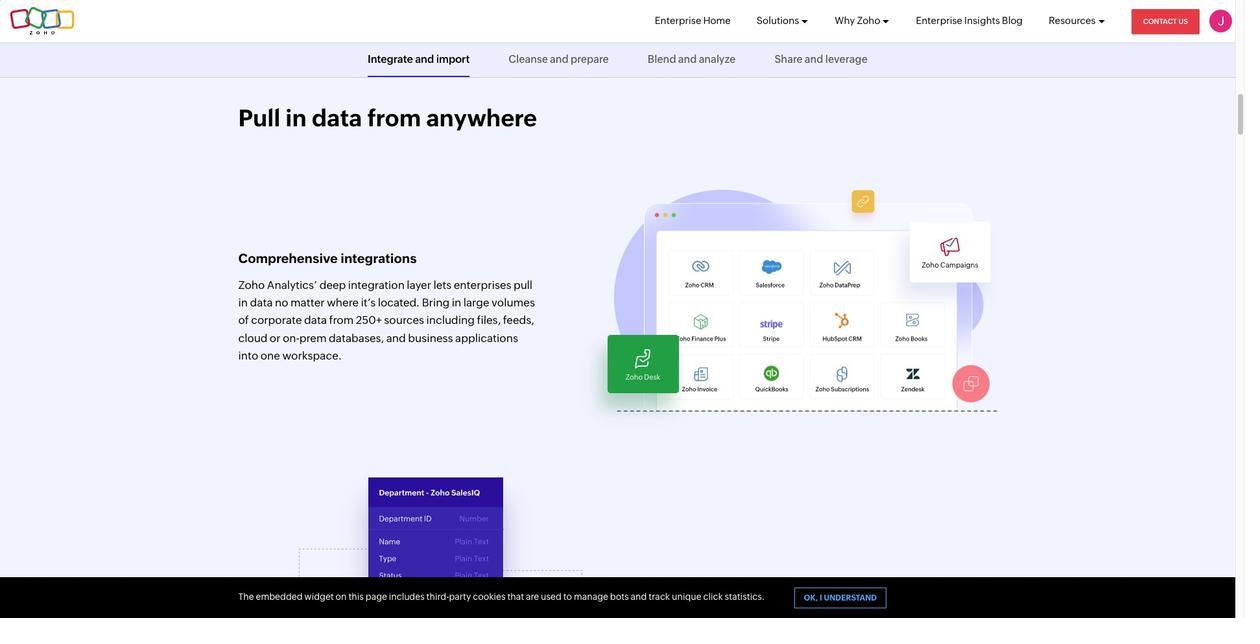 Task type: locate. For each thing, give the bounding box(es) containing it.
and left the prepare
[[550, 53, 569, 66]]

from down integrate
[[367, 105, 421, 132]]

sources
[[384, 314, 424, 327]]

enterprise
[[655, 15, 702, 26], [916, 15, 963, 26]]

blend and analyze
[[648, 53, 736, 66]]

layer
[[407, 279, 431, 292]]

analyze
[[699, 53, 736, 66]]

in up including on the left bottom
[[452, 297, 461, 310]]

enterprise for enterprise insights blog
[[916, 15, 963, 26]]

files,
[[477, 314, 501, 327]]

used
[[541, 592, 562, 603]]

from down where
[[329, 314, 354, 327]]

contact us link
[[1132, 9, 1200, 34]]

unique
[[672, 592, 702, 603]]

enterprise left "insights"
[[916, 15, 963, 26]]

data
[[312, 105, 362, 132], [250, 297, 273, 310], [304, 314, 327, 327]]

integrate
[[368, 53, 413, 66]]

zoho left desk
[[626, 374, 643, 382]]

zoho left campaigns
[[922, 261, 939, 269]]

pull in data from anywhere
[[238, 105, 537, 132]]

share and leverage link
[[775, 42, 868, 77]]

enterprise inside enterprise insights blog link
[[916, 15, 963, 26]]

and inside cleanse and prepare link
[[550, 53, 569, 66]]

track
[[649, 592, 670, 603]]

0 horizontal spatial from
[[329, 314, 354, 327]]

enterprises
[[454, 279, 512, 292]]

and right share
[[805, 53, 824, 66]]

leverage
[[826, 53, 868, 66]]

cleanse and prepare link
[[509, 42, 609, 77]]

zoho
[[857, 15, 881, 26], [922, 261, 939, 269], [238, 279, 265, 292], [626, 374, 643, 382]]

and inside share and leverage link
[[805, 53, 824, 66]]

cloud
[[238, 332, 268, 345]]

and for cleanse
[[550, 53, 569, 66]]

0 horizontal spatial enterprise
[[655, 15, 702, 26]]

enterprise left home
[[655, 15, 702, 26]]

1 vertical spatial data
[[250, 297, 273, 310]]

to
[[564, 592, 572, 603]]

analytics'
[[267, 279, 317, 292]]

large
[[464, 297, 490, 310]]

and inside integrate and import link
[[415, 53, 434, 66]]

page
[[366, 592, 387, 603]]

zoho for zoho desk
[[626, 374, 643, 382]]

lets
[[434, 279, 452, 292]]

deep
[[320, 279, 346, 292]]

on-
[[283, 332, 300, 345]]

and left 'import'
[[415, 53, 434, 66]]

comprehensive
[[238, 251, 338, 266]]

workspace.
[[282, 350, 342, 363]]

2 enterprise from the left
[[916, 15, 963, 26]]

solutions
[[757, 15, 800, 26]]

2 horizontal spatial in
[[452, 297, 461, 310]]

databases,
[[329, 332, 384, 345]]

located.
[[378, 297, 420, 310]]

from inside zoho analytics' deep integration layer lets enterprises pull in data no matter where it's located. bring in large volumes of corporate data from 250+ sources including files, feeds, cloud or on-prem databases, and business applications into one workspace.
[[329, 314, 354, 327]]

in right the pull
[[286, 105, 307, 132]]

1 horizontal spatial enterprise
[[916, 15, 963, 26]]

feeds,
[[503, 314, 535, 327]]

and down the sources
[[386, 332, 406, 345]]

in up of
[[238, 297, 248, 310]]

zoho for zoho analytics' deep integration layer lets enterprises pull in data no matter where it's located. bring in large volumes of corporate data from 250+ sources including files, feeds, cloud or on-prem databases, and business applications into one workspace.
[[238, 279, 265, 292]]

this
[[349, 592, 364, 603]]

campaigns
[[941, 261, 979, 269]]

party
[[449, 592, 471, 603]]

from
[[367, 105, 421, 132], [329, 314, 354, 327]]

enterprise inside enterprise home link
[[655, 15, 702, 26]]

zoho inside zoho analytics' deep integration layer lets enterprises pull in data no matter where it's located. bring in large volumes of corporate data from 250+ sources including files, feeds, cloud or on-prem databases, and business applications into one workspace.
[[238, 279, 265, 292]]

volumes
[[492, 297, 535, 310]]

and for share
[[805, 53, 824, 66]]

prem
[[300, 332, 327, 345]]

embedded
[[256, 592, 303, 603]]

2 vertical spatial data
[[304, 314, 327, 327]]

1 vertical spatial from
[[329, 314, 354, 327]]

or
[[270, 332, 281, 345]]

home
[[704, 15, 731, 26]]

zoho up of
[[238, 279, 265, 292]]

enterprise home
[[655, 15, 731, 26]]

zoho for zoho campaigns
[[922, 261, 939, 269]]

blend
[[648, 53, 676, 66]]

and right blend
[[678, 53, 697, 66]]

where
[[327, 297, 359, 310]]

1 enterprise from the left
[[655, 15, 702, 26]]

automated data modeling image
[[368, 478, 504, 613], [238, 550, 652, 619]]

and right bots
[[631, 592, 647, 603]]

1 horizontal spatial from
[[367, 105, 421, 132]]

the embedded widget on this page includes third-party cookies that are used to manage bots and track unique click statistics.
[[238, 592, 765, 603]]

and inside blend and analyze link
[[678, 53, 697, 66]]

0 vertical spatial data
[[312, 105, 362, 132]]

prepare
[[571, 53, 609, 66]]

and for integrate
[[415, 53, 434, 66]]

pull
[[514, 279, 533, 292]]

zoho analytics' deep integration layer lets enterprises pull in data no matter where it's located. bring in large volumes of corporate data from 250+ sources including files, feeds, cloud or on-prem databases, and business applications into one workspace.
[[238, 279, 535, 363]]



Task type: describe. For each thing, give the bounding box(es) containing it.
widget
[[305, 592, 334, 603]]

us
[[1179, 18, 1189, 25]]

no
[[275, 297, 288, 310]]

zoho right why
[[857, 15, 881, 26]]

matter
[[291, 297, 325, 310]]

of
[[238, 314, 249, 327]]

integrations
[[341, 251, 417, 266]]

anywhere
[[426, 105, 537, 132]]

integrate and import link
[[368, 42, 470, 77]]

zoho desk
[[626, 374, 661, 382]]

corporate
[[251, 314, 302, 327]]

why
[[835, 15, 855, 26]]

bring
[[422, 297, 450, 310]]

james peterson image
[[1210, 10, 1233, 32]]

and inside zoho analytics' deep integration layer lets enterprises pull in data no matter where it's located. bring in large volumes of corporate data from 250+ sources including files, feeds, cloud or on-prem databases, and business applications into one workspace.
[[386, 332, 406, 345]]

0 vertical spatial from
[[367, 105, 421, 132]]

enterprise home link
[[655, 0, 731, 42]]

enterprise insights blog
[[916, 15, 1023, 26]]

business
[[408, 332, 453, 345]]

includes
[[389, 592, 425, 603]]

and for blend
[[678, 53, 697, 66]]

resources
[[1049, 15, 1096, 26]]

enterprise insights blog link
[[916, 0, 1023, 42]]

including
[[427, 314, 475, 327]]

on
[[336, 592, 347, 603]]

cleanse
[[509, 53, 548, 66]]

that
[[508, 592, 524, 603]]

blend and analyze link
[[648, 42, 736, 77]]

are
[[526, 592, 539, 603]]

250+
[[356, 314, 382, 327]]

ok, i understand
[[804, 594, 877, 603]]

comprehensive integrations image
[[614, 189, 998, 426]]

one
[[261, 350, 280, 363]]

pull
[[238, 105, 281, 132]]

enterprise for enterprise home
[[655, 15, 702, 26]]

click
[[704, 592, 723, 603]]

share and leverage
[[775, 53, 868, 66]]

integration
[[348, 279, 405, 292]]

import
[[436, 53, 470, 66]]

manage
[[574, 592, 609, 603]]

why zoho
[[835, 15, 881, 26]]

insights
[[965, 15, 1000, 26]]

zoho campaigns
[[922, 261, 979, 269]]

contact
[[1144, 18, 1177, 25]]

contact us
[[1144, 18, 1189, 25]]

statistics.
[[725, 592, 765, 603]]

cookies
[[473, 592, 506, 603]]

into
[[238, 350, 258, 363]]

it's
[[361, 297, 376, 310]]

desk
[[644, 374, 661, 382]]

ok,
[[804, 594, 818, 603]]

i
[[820, 594, 823, 603]]

1 horizontal spatial in
[[286, 105, 307, 132]]

zoho enterprise logo image
[[10, 7, 75, 35]]

share
[[775, 53, 803, 66]]

bots
[[610, 592, 629, 603]]

the
[[238, 592, 254, 603]]

third-
[[427, 592, 449, 603]]

applications
[[455, 332, 518, 345]]

cleanse and prepare
[[509, 53, 609, 66]]

0 horizontal spatial in
[[238, 297, 248, 310]]

understand
[[824, 594, 877, 603]]

integrate and import
[[368, 53, 470, 66]]

blog
[[1002, 15, 1023, 26]]

comprehensive integrations
[[238, 251, 417, 266]]



Task type: vqa. For each thing, say whether or not it's contained in the screenshot.
"Services" in the Services link
no



